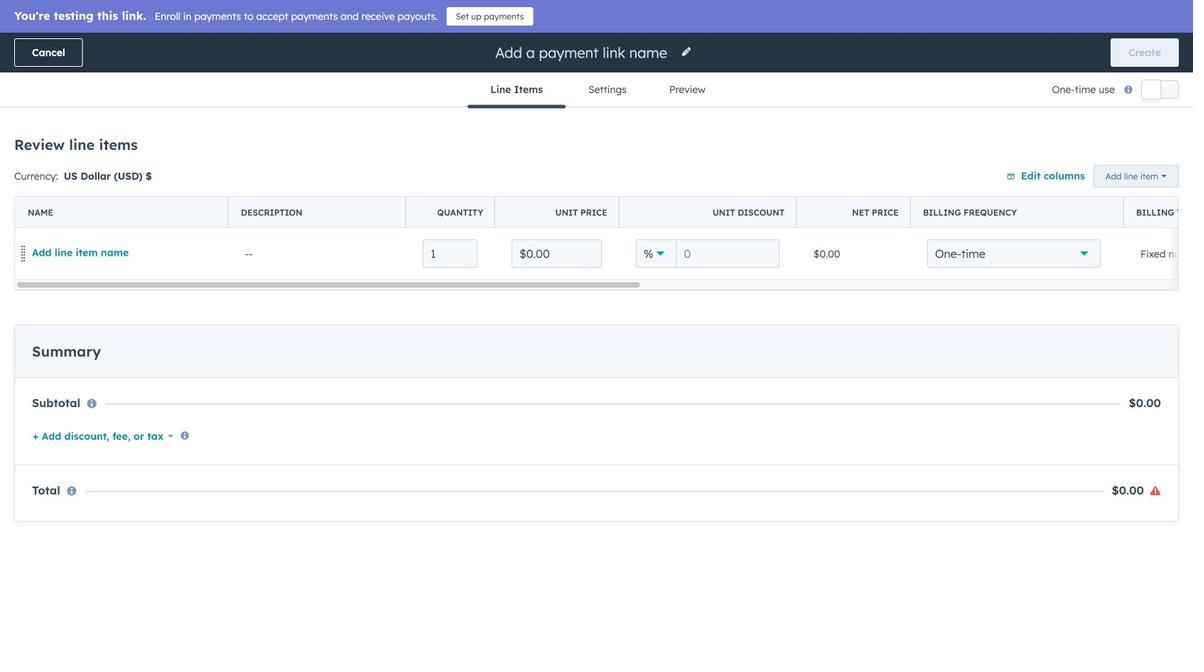 Task type: vqa. For each thing, say whether or not it's contained in the screenshot.
7th Press to sort. "ELEMENT" from the left
yes



Task type: locate. For each thing, give the bounding box(es) containing it.
2 press to sort. image from the left
[[395, 189, 400, 199]]

1 horizontal spatial press to sort. image
[[681, 189, 687, 199]]

5 press to sort. element from the left
[[776, 189, 781, 200]]

1 press to sort. image from the left
[[569, 189, 574, 199]]

navigation
[[468, 72, 725, 108]]

2 horizontal spatial press to sort. image
[[776, 189, 781, 199]]

6 press to sort. element from the left
[[943, 189, 948, 200]]

dialog
[[0, 0, 1193, 660]]

4 press to sort. element from the left
[[681, 189, 687, 200]]

pagination navigation
[[482, 280, 611, 299]]

press to sort. element
[[107, 189, 112, 200], [395, 189, 400, 200], [569, 189, 574, 200], [681, 189, 687, 200], [776, 189, 781, 200], [943, 189, 948, 200], [1022, 189, 1027, 200], [1107, 189, 1113, 200]]

press to sort. image
[[107, 189, 112, 199], [395, 189, 400, 199], [943, 189, 948, 199], [1022, 189, 1027, 199], [1107, 189, 1113, 199]]

press to sort. image
[[569, 189, 574, 199], [681, 189, 687, 199], [776, 189, 781, 199]]

1 press to sort. image from the left
[[107, 189, 112, 199]]

navigation inside 'page section' "element"
[[468, 72, 725, 108]]

None text field
[[423, 239, 478, 268], [512, 239, 602, 268], [423, 239, 478, 268], [512, 239, 602, 268]]

2 press to sort. image from the left
[[681, 189, 687, 199]]

0 horizontal spatial press to sort. image
[[569, 189, 574, 199]]

column header
[[222, 179, 335, 210], [15, 197, 229, 228], [228, 197, 406, 228], [406, 197, 495, 228], [495, 197, 620, 228], [619, 197, 797, 228], [797, 197, 911, 228], [910, 197, 1124, 228], [1123, 197, 1193, 228]]

7 press to sort. element from the left
[[1022, 189, 1027, 200]]

1 press to sort. element from the left
[[107, 189, 112, 200]]

Add a payment link name field
[[494, 43, 672, 62]]



Task type: describe. For each thing, give the bounding box(es) containing it.
4 press to sort. image from the left
[[1022, 189, 1027, 199]]

Search search field
[[34, 136, 318, 164]]

8 press to sort. element from the left
[[1107, 189, 1113, 200]]

2 press to sort. element from the left
[[395, 189, 400, 200]]

page section element
[[0, 33, 1193, 108]]

5 press to sort. image from the left
[[1107, 189, 1113, 199]]

0 text field
[[676, 239, 780, 268]]

3 press to sort. image from the left
[[776, 189, 781, 199]]

3 press to sort. element from the left
[[569, 189, 574, 200]]

3 press to sort. image from the left
[[943, 189, 948, 199]]



